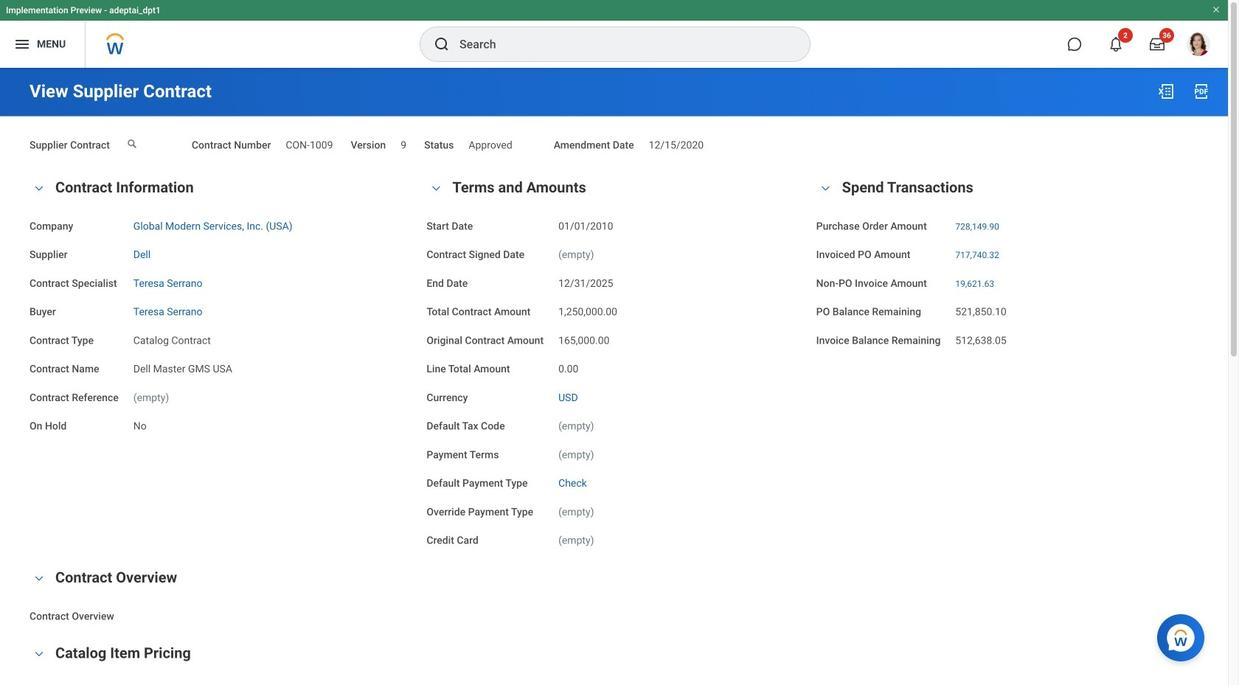 Task type: describe. For each thing, give the bounding box(es) containing it.
notifications large image
[[1109, 37, 1124, 52]]

profile logan mcneil image
[[1187, 32, 1211, 59]]

close environment banner image
[[1213, 5, 1221, 14]]

0 horizontal spatial chevron down image
[[30, 574, 48, 584]]

view printable version (pdf) image
[[1193, 83, 1211, 100]]

inbox large image
[[1151, 37, 1165, 52]]

search image
[[433, 35, 451, 53]]



Task type: locate. For each thing, give the bounding box(es) containing it.
justify image
[[13, 35, 31, 53]]

group
[[30, 176, 412, 434], [427, 176, 802, 549], [817, 176, 1199, 348], [30, 566, 1199, 624]]

1 vertical spatial chevron down image
[[30, 574, 48, 584]]

Search Workday  search field
[[460, 28, 780, 61]]

banner
[[0, 0, 1229, 68]]

export to excel image
[[1158, 83, 1176, 100]]

0 vertical spatial chevron down image
[[817, 183, 835, 194]]

chevron down image
[[817, 183, 835, 194], [30, 574, 48, 584]]

approved element
[[469, 136, 513, 151]]

chevron down image
[[30, 183, 48, 194], [428, 183, 445, 194], [30, 650, 48, 660]]

catalog contract element
[[133, 332, 211, 347]]

main content
[[0, 68, 1229, 686]]

1 horizontal spatial chevron down image
[[817, 183, 835, 194]]



Task type: vqa. For each thing, say whether or not it's contained in the screenshot.
Implementation Preview -   adeptai_dpt1
no



